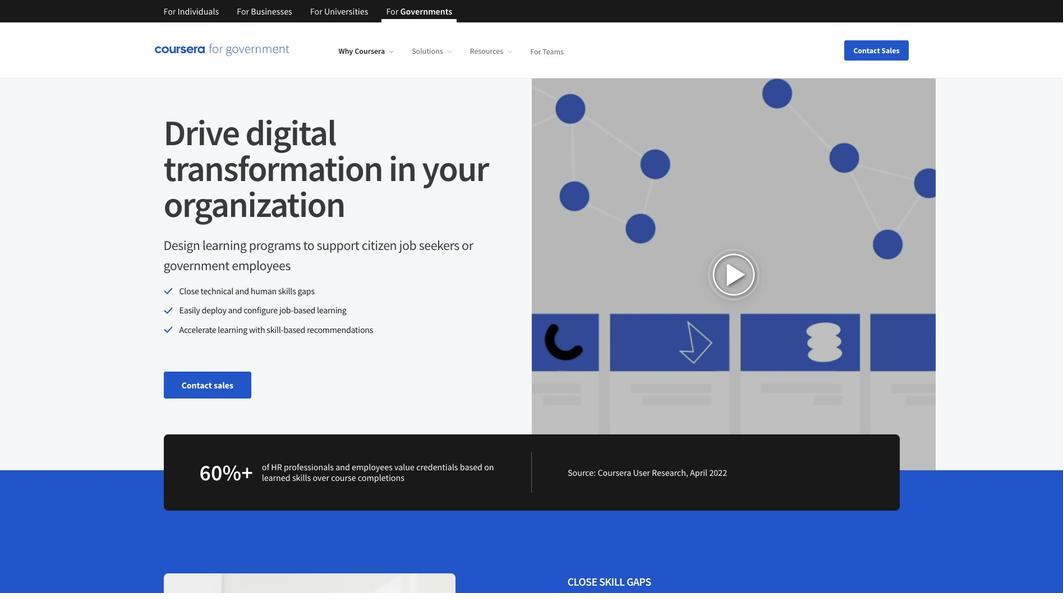Task type: vqa. For each thing, say whether or not it's contained in the screenshot.
rightmost 'your'
no



Task type: locate. For each thing, give the bounding box(es) containing it.
1 horizontal spatial employees
[[352, 462, 393, 473]]

learning up government
[[202, 237, 247, 254]]

and right over
[[336, 462, 350, 473]]

recommendations
[[307, 324, 373, 335]]

coursera right why at the top left of the page
[[355, 46, 385, 56]]

gaps
[[298, 286, 315, 297]]

of
[[262, 462, 269, 473]]

0 vertical spatial employees
[[232, 257, 291, 274]]

with
[[249, 324, 265, 335]]

banner navigation
[[155, 0, 461, 22]]

close up easily
[[179, 286, 199, 297]]

2 vertical spatial and
[[336, 462, 350, 473]]

contact for contact sales
[[854, 45, 880, 55]]

contact for contact sales
[[182, 380, 212, 391]]

learned
[[262, 473, 290, 484]]

skills
[[278, 286, 296, 297], [292, 473, 311, 484]]

close for close technical and human skills gaps
[[179, 286, 199, 297]]

for teams
[[530, 46, 564, 56]]

learning left with
[[218, 324, 247, 335]]

skills left over
[[292, 473, 311, 484]]

drive digital transformation in your organization
[[164, 110, 488, 227]]

contact sales
[[182, 380, 233, 391]]

close for close skill gaps
[[568, 575, 597, 589]]

close technical and human skills gaps
[[179, 286, 315, 297]]

transformation
[[164, 146, 383, 191]]

1 vertical spatial contact
[[182, 380, 212, 391]]

user
[[633, 467, 650, 478]]

why coursera
[[339, 46, 385, 56]]

support
[[317, 237, 359, 254]]

0 vertical spatial close
[[179, 286, 199, 297]]

organization
[[164, 182, 345, 227]]

coursera for government image
[[155, 44, 289, 57]]

0 horizontal spatial coursera
[[355, 46, 385, 56]]

digital
[[245, 110, 336, 155]]

research,
[[652, 467, 688, 478]]

based left on
[[460, 462, 483, 473]]

employees
[[232, 257, 291, 274], [352, 462, 393, 473]]

solutions link
[[412, 46, 452, 56]]

and right deploy
[[228, 305, 242, 316]]

accelerate learning with skill-based recommendations
[[179, 324, 373, 335]]

2 vertical spatial learning
[[218, 324, 247, 335]]

based
[[294, 305, 315, 316], [284, 324, 305, 335], [460, 462, 483, 473]]

for
[[164, 6, 176, 17], [237, 6, 249, 17], [310, 6, 322, 17], [386, 6, 399, 17], [530, 46, 541, 56]]

seekers
[[419, 237, 459, 254]]

video thumbnail image
[[532, 79, 936, 471]]

0 vertical spatial contact
[[854, 45, 880, 55]]

or
[[462, 237, 473, 254]]

coursera
[[355, 46, 385, 56], [598, 467, 631, 478]]

learning for with
[[218, 324, 247, 335]]

credentials
[[416, 462, 458, 473]]

60%+
[[199, 459, 253, 487]]

0 horizontal spatial contact
[[182, 380, 212, 391]]

for left governments
[[386, 6, 399, 17]]

april
[[690, 467, 708, 478]]

2 vertical spatial based
[[460, 462, 483, 473]]

for left universities
[[310, 6, 322, 17]]

individuals
[[178, 6, 219, 17]]

based down gaps
[[294, 305, 315, 316]]

contact
[[854, 45, 880, 55], [182, 380, 212, 391]]

based down job-
[[284, 324, 305, 335]]

value
[[394, 462, 415, 473]]

and
[[235, 286, 249, 297], [228, 305, 242, 316], [336, 462, 350, 473]]

employees down the programs
[[232, 257, 291, 274]]

and left human
[[235, 286, 249, 297]]

2022
[[709, 467, 727, 478]]

coursera left user
[[598, 467, 631, 478]]

close left skill
[[568, 575, 597, 589]]

for for universities
[[310, 6, 322, 17]]

employees left the value
[[352, 462, 393, 473]]

1 horizontal spatial close
[[568, 575, 597, 589]]

for teams link
[[530, 46, 564, 56]]

0 vertical spatial coursera
[[355, 46, 385, 56]]

employees inside of hr professionals and employees value credentials based on learned skills over course completions
[[352, 462, 393, 473]]

skills left gaps
[[278, 286, 296, 297]]

0 vertical spatial learning
[[202, 237, 247, 254]]

source: coursera user research, april 2022
[[568, 467, 727, 478]]

1 vertical spatial employees
[[352, 462, 393, 473]]

technical
[[201, 286, 233, 297]]

1 vertical spatial and
[[228, 305, 242, 316]]

why
[[339, 46, 353, 56]]

close
[[179, 286, 199, 297], [568, 575, 597, 589]]

easily deploy and configure job-based learning
[[179, 305, 347, 316]]

human
[[251, 286, 277, 297]]

for governments
[[386, 6, 452, 17]]

1 horizontal spatial coursera
[[598, 467, 631, 478]]

for left businesses
[[237, 6, 249, 17]]

learning
[[202, 237, 247, 254], [317, 305, 347, 316], [218, 324, 247, 335]]

0 horizontal spatial employees
[[232, 257, 291, 274]]

teams
[[543, 46, 564, 56]]

1 vertical spatial coursera
[[598, 467, 631, 478]]

for universities
[[310, 6, 368, 17]]

drive
[[164, 110, 239, 155]]

1 horizontal spatial contact
[[854, 45, 880, 55]]

learning inside the design learning programs to support citizen job seekers or government employees
[[202, 237, 247, 254]]

for left individuals
[[164, 6, 176, 17]]

1 vertical spatial close
[[568, 575, 597, 589]]

contact inside button
[[854, 45, 880, 55]]

resources
[[470, 46, 503, 56]]

sales
[[882, 45, 900, 55]]

learning up recommendations at left bottom
[[317, 305, 347, 316]]

gaps
[[627, 575, 651, 589]]

job
[[399, 237, 417, 254]]

1 vertical spatial skills
[[292, 473, 311, 484]]

0 vertical spatial and
[[235, 286, 249, 297]]

and for human
[[235, 286, 249, 297]]

0 horizontal spatial close
[[179, 286, 199, 297]]



Task type: describe. For each thing, give the bounding box(es) containing it.
configure
[[244, 305, 278, 316]]

citizen
[[362, 237, 397, 254]]

for for individuals
[[164, 6, 176, 17]]

0 vertical spatial based
[[294, 305, 315, 316]]

coursera for source:
[[598, 467, 631, 478]]

universities
[[324, 6, 368, 17]]

0 vertical spatial skills
[[278, 286, 296, 297]]

and inside of hr professionals and employees value credentials based on learned skills over course completions
[[336, 462, 350, 473]]

resources link
[[470, 46, 512, 56]]

hr
[[271, 462, 282, 473]]

learning for programs
[[202, 237, 247, 254]]

why coursera link
[[339, 46, 394, 56]]

close skill gaps
[[568, 575, 651, 589]]

sales
[[214, 380, 233, 391]]

over
[[313, 473, 329, 484]]

coursera for why
[[355, 46, 385, 56]]

businesses
[[251, 6, 292, 17]]

contact sales
[[854, 45, 900, 55]]

design learning programs to support citizen job seekers or government employees
[[164, 237, 473, 274]]

for for governments
[[386, 6, 399, 17]]

solutions
[[412, 46, 443, 56]]

governments
[[400, 6, 452, 17]]

accelerate
[[179, 324, 216, 335]]

contact sales button
[[845, 40, 909, 60]]

in
[[389, 146, 416, 191]]

course
[[331, 473, 356, 484]]

programs
[[249, 237, 301, 254]]

source:
[[568, 467, 596, 478]]

for individuals
[[164, 6, 219, 17]]

for businesses
[[237, 6, 292, 17]]

to
[[303, 237, 314, 254]]

deploy
[[202, 305, 226, 316]]

1 vertical spatial based
[[284, 324, 305, 335]]

government
[[164, 257, 229, 274]]

for left teams
[[530, 46, 541, 56]]

contact sales link
[[164, 372, 251, 399]]

skills inside of hr professionals and employees value credentials based on learned skills over course completions
[[292, 473, 311, 484]]

skill-
[[267, 324, 284, 335]]

employees inside the design learning programs to support citizen job seekers or government employees
[[232, 257, 291, 274]]

completions
[[358, 473, 405, 484]]

for for businesses
[[237, 6, 249, 17]]

your
[[422, 146, 488, 191]]

and for configure
[[228, 305, 242, 316]]

1 vertical spatial learning
[[317, 305, 347, 316]]

on
[[484, 462, 494, 473]]

professionals
[[284, 462, 334, 473]]

skill
[[599, 575, 625, 589]]

design
[[164, 237, 200, 254]]

easily
[[179, 305, 200, 316]]

of hr professionals and employees value credentials based on learned skills over course completions
[[262, 462, 494, 484]]

based inside of hr professionals and employees value credentials based on learned skills over course completions
[[460, 462, 483, 473]]

job-
[[279, 305, 294, 316]]



